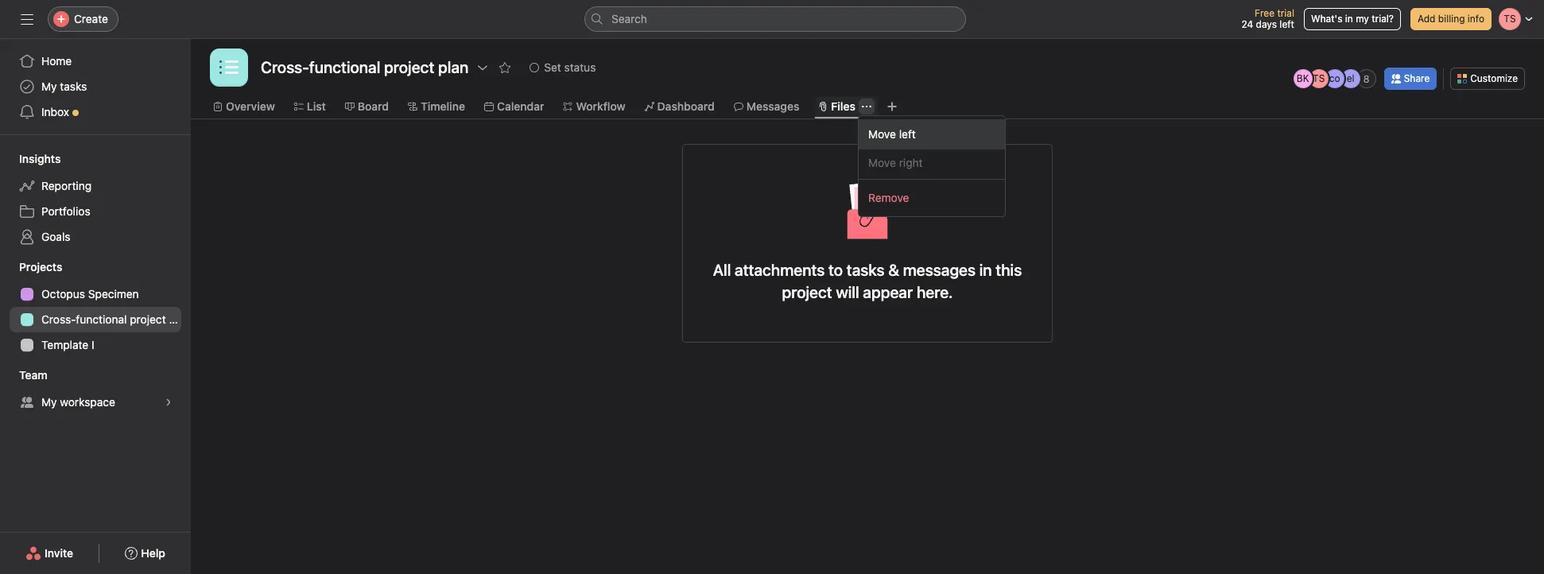 Task type: describe. For each thing, give the bounding box(es) containing it.
timeline
[[421, 99, 465, 113]]

8
[[1364, 73, 1370, 85]]

free trial 24 days left
[[1242, 7, 1294, 30]]

dashboard
[[657, 99, 715, 113]]

my workspace
[[41, 395, 115, 409]]

messages
[[903, 261, 976, 279]]

set status button
[[523, 56, 603, 79]]

status
[[564, 60, 596, 74]]

project inside the all attachments to tasks & messages in this project will appear here.
[[782, 283, 832, 301]]

move right menu item
[[859, 149, 1005, 176]]

trial
[[1277, 7, 1294, 19]]

search
[[611, 12, 647, 25]]

tasks inside the all attachments to tasks & messages in this project will appear here.
[[847, 261, 885, 279]]

invite
[[45, 546, 73, 560]]

goals
[[41, 230, 70, 243]]

right
[[899, 156, 923, 169]]

my tasks
[[41, 80, 87, 93]]

global element
[[0, 39, 191, 134]]

project inside 'element'
[[130, 312, 166, 326]]

cross-functional project plan
[[261, 58, 469, 76]]

messages
[[746, 99, 799, 113]]

attachments
[[735, 261, 825, 279]]

hide sidebar image
[[21, 13, 33, 25]]

move left menu item
[[859, 119, 1005, 149]]

my for my tasks
[[41, 80, 57, 93]]

octopus specimen link
[[10, 281, 181, 307]]

to
[[829, 261, 843, 279]]

overview
[[226, 99, 275, 113]]

customize button
[[1451, 68, 1525, 90]]

plan
[[169, 312, 191, 326]]

add
[[1418, 13, 1436, 25]]

functional for project
[[76, 312, 127, 326]]

remove
[[868, 191, 909, 204]]

left inside free trial 24 days left
[[1280, 18, 1294, 30]]

move left
[[868, 127, 916, 141]]

add billing info
[[1418, 13, 1485, 25]]

all
[[713, 261, 731, 279]]

add billing info button
[[1411, 8, 1492, 30]]

my
[[1356, 13, 1369, 25]]

template i link
[[10, 332, 181, 358]]

bk
[[1297, 72, 1309, 84]]

search button
[[584, 6, 966, 32]]

move right
[[868, 156, 923, 169]]

24
[[1242, 18, 1253, 30]]

files link
[[819, 98, 856, 115]]

all attachments to tasks & messages in this project will appear here.
[[713, 261, 1022, 301]]

this
[[996, 261, 1022, 279]]

free
[[1255, 7, 1275, 19]]

my workspace link
[[10, 390, 181, 415]]

template
[[41, 338, 88, 351]]

calendar
[[497, 99, 544, 113]]

add tab image
[[886, 100, 898, 113]]

set status
[[544, 60, 596, 74]]

teams element
[[0, 361, 191, 418]]

trial?
[[1372, 13, 1394, 25]]

inbox
[[41, 105, 69, 118]]

files
[[831, 99, 856, 113]]

workspace
[[60, 395, 115, 409]]

overview link
[[213, 98, 275, 115]]

goals link
[[10, 224, 181, 250]]

move for move right
[[868, 156, 896, 169]]

what's in my trial?
[[1311, 13, 1394, 25]]

portfolios
[[41, 204, 90, 218]]

invite button
[[15, 539, 84, 568]]

insights
[[19, 152, 61, 165]]

my tasks link
[[10, 74, 181, 99]]

portfolios link
[[10, 199, 181, 224]]

list
[[307, 99, 326, 113]]

functional for project plan
[[309, 58, 380, 76]]

customize
[[1470, 72, 1518, 84]]



Task type: vqa. For each thing, say whether or not it's contained in the screenshot.
Public
no



Task type: locate. For each thing, give the bounding box(es) containing it.
list image
[[219, 58, 239, 77]]

my inside global element
[[41, 80, 57, 93]]

2 my from the top
[[41, 395, 57, 409]]

functional inside projects 'element'
[[76, 312, 127, 326]]

0 horizontal spatial tasks
[[60, 80, 87, 93]]

board
[[358, 99, 389, 113]]

appear here.
[[863, 283, 953, 301]]

move left right
[[868, 156, 896, 169]]

insights element
[[0, 145, 191, 253]]

share
[[1404, 72, 1430, 84]]

cross-functional project plan
[[41, 312, 191, 326]]

1 horizontal spatial cross-
[[261, 58, 309, 76]]

i
[[91, 338, 94, 351]]

1 vertical spatial functional
[[76, 312, 127, 326]]

my
[[41, 80, 57, 93], [41, 395, 57, 409]]

0 vertical spatial move
[[868, 127, 896, 141]]

1 vertical spatial my
[[41, 395, 57, 409]]

project
[[782, 283, 832, 301], [130, 312, 166, 326]]

specimen
[[88, 287, 139, 301]]

search list box
[[584, 6, 966, 32]]

0 horizontal spatial functional
[[76, 312, 127, 326]]

home link
[[10, 49, 181, 74]]

home
[[41, 54, 72, 68]]

template i
[[41, 338, 94, 351]]

in inside button
[[1345, 13, 1353, 25]]

tasks inside my tasks link
[[60, 80, 87, 93]]

cross- for cross-functional project plan
[[261, 58, 309, 76]]

left inside move left menu item
[[899, 127, 916, 141]]

functional up board link
[[309, 58, 380, 76]]

project plan
[[384, 58, 469, 76]]

0 vertical spatial tasks
[[60, 80, 87, 93]]

workflow link
[[563, 98, 625, 115]]

1 vertical spatial project
[[130, 312, 166, 326]]

inbox link
[[10, 99, 181, 125]]

tasks down home
[[60, 80, 87, 93]]

tasks left &
[[847, 261, 885, 279]]

cross- for cross-functional project plan
[[41, 312, 76, 326]]

create button
[[48, 6, 118, 32]]

functional down octopus specimen link
[[76, 312, 127, 326]]

move
[[868, 127, 896, 141], [868, 156, 896, 169]]

tab actions image
[[862, 102, 871, 111]]

project down attachments
[[782, 283, 832, 301]]

0 vertical spatial in
[[1345, 13, 1353, 25]]

list link
[[294, 98, 326, 115]]

messages link
[[734, 98, 799, 115]]

insights button
[[0, 151, 61, 167]]

will
[[836, 283, 859, 301]]

projects button
[[0, 259, 62, 275]]

timeline link
[[408, 98, 465, 115]]

co
[[1329, 72, 1340, 84]]

projects
[[19, 260, 62, 274]]

left
[[1280, 18, 1294, 30], [899, 127, 916, 141]]

calendar link
[[484, 98, 544, 115]]

move for move left
[[868, 127, 896, 141]]

team
[[19, 368, 47, 382]]

create
[[74, 12, 108, 25]]

1 vertical spatial move
[[868, 156, 896, 169]]

left up right
[[899, 127, 916, 141]]

cross- up list link
[[261, 58, 309, 76]]

0 horizontal spatial cross-
[[41, 312, 76, 326]]

my up inbox
[[41, 80, 57, 93]]

1 horizontal spatial left
[[1280, 18, 1294, 30]]

share button
[[1384, 68, 1437, 90]]

2 move from the top
[[868, 156, 896, 169]]

1 horizontal spatial tasks
[[847, 261, 885, 279]]

0 horizontal spatial project
[[130, 312, 166, 326]]

0 horizontal spatial in
[[979, 261, 992, 279]]

1 vertical spatial cross-
[[41, 312, 76, 326]]

what's
[[1311, 13, 1343, 25]]

help button
[[115, 539, 176, 568]]

1 vertical spatial left
[[899, 127, 916, 141]]

el
[[1347, 72, 1355, 84]]

1 horizontal spatial functional
[[309, 58, 380, 76]]

ts
[[1313, 72, 1325, 84]]

workflow
[[576, 99, 625, 113]]

team button
[[0, 367, 47, 383]]

1 my from the top
[[41, 80, 57, 93]]

octopus specimen
[[41, 287, 139, 301]]

cross- down octopus
[[41, 312, 76, 326]]

1 horizontal spatial project
[[782, 283, 832, 301]]

days
[[1256, 18, 1277, 30]]

dashboard link
[[645, 98, 715, 115]]

in
[[1345, 13, 1353, 25], [979, 261, 992, 279]]

octopus
[[41, 287, 85, 301]]

1 vertical spatial tasks
[[847, 261, 885, 279]]

0 vertical spatial functional
[[309, 58, 380, 76]]

0 vertical spatial project
[[782, 283, 832, 301]]

move down add tab "icon"
[[868, 127, 896, 141]]

cross- inside cross-functional project plan link
[[41, 312, 76, 326]]

my inside teams element
[[41, 395, 57, 409]]

0 vertical spatial left
[[1280, 18, 1294, 30]]

in left my
[[1345, 13, 1353, 25]]

see details, my workspace image
[[164, 398, 173, 407]]

0 vertical spatial cross-
[[261, 58, 309, 76]]

billing
[[1438, 13, 1465, 25]]

in inside the all attachments to tasks & messages in this project will appear here.
[[979, 261, 992, 279]]

projects element
[[0, 253, 191, 361]]

help
[[141, 546, 165, 560]]

1 move from the top
[[868, 127, 896, 141]]

show options image
[[477, 61, 489, 74]]

0 horizontal spatial left
[[899, 127, 916, 141]]

project left "plan"
[[130, 312, 166, 326]]

&
[[888, 261, 899, 279]]

what's in my trial? button
[[1304, 8, 1401, 30]]

0 vertical spatial my
[[41, 80, 57, 93]]

left right days
[[1280, 18, 1294, 30]]

reporting
[[41, 179, 92, 192]]

board link
[[345, 98, 389, 115]]

info
[[1468, 13, 1485, 25]]

1 horizontal spatial in
[[1345, 13, 1353, 25]]

tasks
[[60, 80, 87, 93], [847, 261, 885, 279]]

my down team
[[41, 395, 57, 409]]

in left this
[[979, 261, 992, 279]]

functional
[[309, 58, 380, 76], [76, 312, 127, 326]]

reporting link
[[10, 173, 181, 199]]

cross-functional project plan link
[[10, 307, 191, 332]]

set
[[544, 60, 561, 74]]

1 vertical spatial in
[[979, 261, 992, 279]]

my for my workspace
[[41, 395, 57, 409]]

add to starred image
[[499, 61, 512, 74]]



